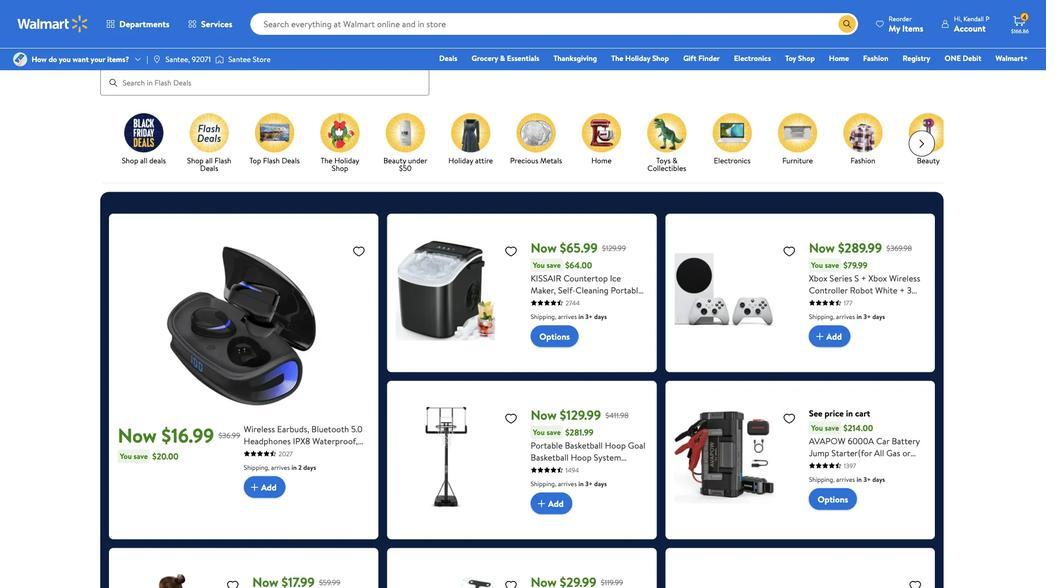 Task type: locate. For each thing, give the bounding box(es) containing it.
arrives inside now $65.99 group
[[558, 312, 577, 321]]

and for charge
[[863, 483, 877, 495]]

holiday left 'attire'
[[449, 155, 473, 166]]

shop inside the holiday shop
[[332, 163, 348, 173]]

days for now $65.99
[[594, 312, 607, 321]]

in left ear
[[273, 459, 280, 471]]

0 horizontal spatial and
[[632, 332, 645, 344]]

options down starter on the right bottom of the page
[[818, 493, 848, 505]]

2 horizontal spatial  image
[[215, 54, 224, 65]]

now $129.99 group
[[396, 390, 648, 531]]

fashion down fashion image
[[851, 155, 876, 166]]

1 vertical spatial the holiday shop
[[321, 155, 359, 173]]

& inside grocery & essentials link
[[500, 53, 505, 63]]

options up 'basket'
[[539, 331, 570, 343]]

deals link
[[434, 52, 462, 64]]

electronics down electronics image
[[714, 155, 751, 166]]

1 vertical spatial add
[[261, 481, 277, 493]]

led left bright
[[838, 507, 854, 519]]

all for deals
[[140, 155, 147, 166]]

0 vertical spatial &
[[500, 53, 505, 63]]

built- inside wireless earbuds, bluetooth 5.0 headphones ipx8 waterproof, hight-fidelity stereo sound quality in ear headset, built-in mic led charging case & 21 hours playtime, for smartphones laptops running gym
[[332, 459, 352, 471]]

flash inside shop all flash deals
[[215, 155, 231, 166]]

0 vertical spatial electronics link
[[729, 52, 776, 64]]

1 horizontal spatial  image
[[152, 55, 161, 64]]

ice left scoop
[[593, 332, 604, 344]]

add to cart image inside now $289.99 group
[[813, 330, 826, 343]]

1 vertical spatial electronics
[[714, 155, 751, 166]]

upto
[[809, 459, 828, 471]]

arrives down 'fidelity'
[[271, 463, 290, 472]]

shipping, arrives in 3+ days down 1397
[[809, 475, 885, 484]]

all inside see price in cart you save $214.00 avapow 6000a car battery jump starter(for all gas or upto 12l diesel) powerful car jump starter with dual usb quick charge and dc output,12v jump pack with built-in led bright light
[[874, 447, 884, 459]]

you up controller
[[811, 260, 823, 271]]

add button for now $129.99
[[531, 493, 572, 515]]

shop all deals image
[[124, 113, 163, 152]]

deals down top flash deals image
[[282, 155, 300, 166]]

1 vertical spatial options link
[[809, 489, 857, 510]]

now $65.99 group
[[396, 223, 648, 368]]

holiday attire image
[[451, 113, 490, 152]]

days inside now $65.99 group
[[594, 312, 607, 321]]

0 vertical spatial led
[[260, 471, 275, 483]]

3+ inside now $65.99 group
[[585, 312, 593, 321]]

2 horizontal spatial add
[[826, 330, 842, 342]]

0 vertical spatial car
[[876, 435, 890, 447]]

 image left santee,
[[152, 55, 161, 64]]

days right the 2
[[303, 463, 316, 472]]

1 horizontal spatial |
[[862, 11, 864, 23]]

in down "pass"
[[857, 312, 862, 321]]

2027
[[279, 449, 293, 459]]

led inside see price in cart you save $214.00 avapow 6000a car battery jump starter(for all gas or upto 12l diesel) powerful car jump starter with dual usb quick charge and dc output,12v jump pack with built-in led bright light
[[838, 507, 854, 519]]

3+ right pvc
[[585, 479, 593, 489]]

0 horizontal spatial home link
[[573, 113, 630, 167]]

beauty
[[383, 155, 406, 166], [917, 155, 940, 166]]

scoop
[[606, 332, 630, 344]]

deals inside "link"
[[439, 53, 458, 63]]

shop
[[652, 53, 669, 63], [798, 53, 815, 63], [122, 155, 138, 166], [187, 155, 204, 166], [332, 163, 348, 173]]

0 horizontal spatial all
[[121, 12, 130, 23]]

home
[[829, 53, 849, 63], [591, 155, 612, 166]]

xbox left the series on the top right of the page
[[809, 272, 828, 284]]

0 vertical spatial |
[[862, 11, 864, 23]]

0 horizontal spatial hoop
[[571, 452, 592, 464]]

2 horizontal spatial &
[[673, 155, 678, 166]]

wireless inside wireless earbuds, bluetooth 5.0 headphones ipx8 waterproof, hight-fidelity stereo sound quality in ear headset, built-in mic led charging case & 21 hours playtime, for smartphones laptops running gym
[[244, 423, 275, 435]]

indoor
[[590, 475, 615, 487]]

deals down departments dropdown button at the left top of the page
[[125, 48, 148, 61]]

beauty image
[[909, 113, 948, 152]]

0 vertical spatial built-
[[332, 459, 352, 471]]

2 horizontal spatial flash
[[263, 155, 280, 166]]

home down the search icon
[[829, 53, 849, 63]]

add to cart image inside "now $129.99" group
[[535, 497, 548, 510]]

flash deals
[[100, 48, 148, 61]]

0 vertical spatial the holiday shop link
[[607, 52, 674, 64]]

1 vertical spatial 6
[[617, 464, 622, 475]]

with left 44
[[541, 475, 557, 487]]

1 horizontal spatial $129.99
[[602, 243, 626, 254]]

0 vertical spatial options link
[[531, 326, 579, 347]]

add to favorites list, portable basketball hoop goal basketball hoop system height adjustable 7 ft. 6 in. - 10 ft. with 44 inch indoor outdoor pvc backboard material image
[[505, 412, 518, 425]]

0 vertical spatial for
[[558, 344, 569, 356]]

fashion left registry link
[[863, 53, 889, 63]]

0 horizontal spatial led
[[260, 471, 275, 483]]

shipping, down maker
[[531, 312, 557, 321]]

you inside you save $79.99 xbox series s + xbox wireless controller robot white + 3 month game pass
[[811, 260, 823, 271]]

with
[[604, 296, 620, 308], [575, 332, 591, 344], [860, 471, 876, 483], [541, 475, 557, 487], [896, 495, 912, 507]]

0 horizontal spatial add to cart image
[[535, 497, 548, 510]]

days
[[594, 312, 607, 321], [873, 312, 885, 321], [303, 463, 316, 472], [873, 475, 885, 484], [594, 479, 607, 489]]

xbox
[[809, 272, 828, 284], [869, 272, 887, 284]]

beauty for beauty
[[917, 155, 940, 166]]

portable up shaped
[[611, 284, 643, 296]]

you inside you save $281.99 portable basketball hoop goal basketball hoop system height adjustable 7 ft. 6 in. - 10 ft. with 44 inch indoor outdoor pvc backboard material
[[533, 427, 545, 438]]

&
[[500, 53, 505, 63], [673, 155, 678, 166], [335, 471, 340, 483]]

hi,
[[954, 14, 962, 23]]

walmart+ link
[[991, 52, 1033, 64]]

days inside now $289.99 group
[[873, 312, 885, 321]]

save up the kissair
[[547, 260, 561, 271]]

$20.00
[[152, 451, 179, 463]]

1 horizontal spatial led
[[838, 507, 854, 519]]

ice right the cleaning
[[610, 272, 621, 284]]

0 vertical spatial portable
[[611, 284, 643, 296]]

holiday attire link
[[442, 113, 499, 167]]

options for for
[[539, 331, 570, 343]]

0 vertical spatial options
[[539, 331, 570, 343]]

and right scoop
[[632, 332, 645, 344]]

1 vertical spatial car
[[908, 459, 921, 471]]

shipping, for now $65.99
[[531, 312, 557, 321]]

dual
[[878, 471, 895, 483]]

arrives for now $289.99
[[836, 312, 855, 321]]

shipping, arrives in 3+ days for $65.99
[[531, 312, 607, 321]]

save up the series on the top right of the page
[[825, 260, 839, 271]]

holiday inside the holiday shop
[[334, 155, 359, 166]]

0 vertical spatial home link
[[824, 52, 854, 64]]

you up height in the bottom of the page
[[533, 427, 545, 438]]

home link right metals
[[573, 113, 630, 167]]

1 horizontal spatial add button
[[531, 493, 572, 515]]

search image
[[109, 78, 118, 87]]

 image
[[13, 52, 27, 66], [215, 54, 224, 65], [152, 55, 161, 64]]

add to favorites list, maxkare 50" x 60" electric heated blanket with 6 heating levels & 1-5h auto-off, machine washable flannel & sherpa, gray & white image
[[909, 579, 922, 589]]

options link inside "group"
[[809, 489, 857, 510]]

1 horizontal spatial home link
[[824, 52, 854, 64]]

santee store
[[228, 54, 271, 65]]

1 vertical spatial and
[[863, 483, 877, 495]]

6 left in.
[[617, 464, 622, 475]]

beauty inside the beauty under $50
[[383, 155, 406, 166]]

days inside "now $129.99" group
[[594, 479, 607, 489]]

0 vertical spatial jump
[[809, 447, 830, 459]]

deals down flash deals image
[[200, 163, 218, 173]]

arrives down 1494
[[558, 479, 577, 489]]

add to cart image
[[248, 481, 261, 494]]

$129.99 inside now $65.99 $129.99
[[602, 243, 626, 254]]

in down adjustable
[[579, 479, 584, 489]]

hoop left goal at the bottom
[[605, 440, 626, 452]]

arrives inside "group"
[[836, 475, 855, 484]]

add inside now $289.99 group
[[826, 330, 842, 342]]

0 vertical spatial home
[[829, 53, 849, 63]]

car
[[876, 435, 890, 447], [908, 459, 921, 471]]

built- up smartphones
[[332, 459, 352, 471]]

you up the kissair
[[533, 260, 545, 271]]

1 horizontal spatial and
[[863, 483, 877, 495]]

all left gas
[[874, 447, 884, 459]]

0 horizontal spatial ft.
[[531, 475, 539, 487]]

led
[[260, 471, 275, 483], [838, 507, 854, 519]]

$129.99 up $281.99
[[560, 406, 601, 425]]

fashion
[[863, 53, 889, 63], [851, 155, 876, 166]]

save inside you save $64.00 kissair countertop ice maker, self-cleaning portable ice maker machine with handle, 9 bullet-shaped ice cubes ready in 6 mins, 26lbs/24h with ice scoop and basket for home/kitchen/party
[[547, 260, 561, 271]]

1 horizontal spatial all
[[874, 447, 884, 459]]

ft. up material
[[531, 475, 539, 487]]

month
[[809, 296, 834, 308]]

0 vertical spatial the holiday shop
[[611, 53, 669, 63]]

0 vertical spatial wireless
[[889, 272, 921, 284]]

0 horizontal spatial 6
[[590, 320, 595, 332]]

ice right shaped
[[623, 308, 635, 320]]

add to favorites list, nexpow dash cam front and rear, 1080p full hd dash camera, car camera with g-sensor, night vision, 170+150wide angle, wdr, loop recording, motion detection, parking mode image
[[505, 579, 518, 589]]

see price in cart you save $214.00 avapow 6000a car battery jump starter(for all gas or upto 12l diesel) powerful car jump starter with dual usb quick charge and dc output,12v jump pack with built-in led bright light
[[809, 407, 921, 519]]

the holiday shop link
[[607, 52, 674, 64], [312, 113, 368, 174]]

shipping, arrives in 3+ days down 1494
[[531, 479, 607, 489]]

| right "items?"
[[147, 54, 148, 65]]

beauty under $50 image
[[386, 113, 425, 152]]

1 group from the top
[[674, 390, 926, 531]]

options link down starter on the right bottom of the page
[[809, 489, 857, 510]]

shipping, inside now $65.99 group
[[531, 312, 557, 321]]

want
[[73, 54, 89, 65]]

0 vertical spatial add to cart image
[[813, 330, 826, 343]]

0 horizontal spatial wireless
[[244, 423, 275, 435]]

5.0
[[351, 423, 363, 435]]

shipping, arrives in 3+ days inside now $65.99 group
[[531, 312, 607, 321]]

shipping, inside now $289.99 group
[[809, 312, 835, 321]]

shipping, inside "now $129.99" group
[[531, 479, 557, 489]]

output,12v
[[809, 495, 852, 507]]

2 horizontal spatial add button
[[809, 326, 851, 347]]

0 horizontal spatial &
[[335, 471, 340, 483]]

add for now $289.99
[[826, 330, 842, 342]]

arrives down 177
[[836, 312, 855, 321]]

add button inside now $289.99 group
[[809, 326, 851, 347]]

add to cart image for now $129.99
[[535, 497, 548, 510]]

0 horizontal spatial the holiday shop link
[[312, 113, 368, 174]]

headphones
[[244, 435, 291, 447]]

top flash deals
[[249, 155, 300, 166]]

add to cart image left pvc
[[535, 497, 548, 510]]

attire
[[475, 155, 493, 166]]

stereo
[[298, 447, 323, 459]]

1 horizontal spatial add to cart image
[[813, 330, 826, 343]]

add to cart image
[[813, 330, 826, 343], [535, 497, 548, 510]]

in-store button
[[167, 9, 226, 26]]

$36.99
[[219, 430, 240, 441]]

deals
[[125, 48, 148, 61], [439, 53, 458, 63], [282, 155, 300, 166], [200, 163, 218, 173]]

1 vertical spatial jump
[[809, 471, 830, 483]]

1 horizontal spatial for
[[558, 344, 569, 356]]

you save $20.00
[[120, 451, 179, 463]]

the right thanksgiving
[[611, 53, 624, 63]]

sort and filter section element
[[87, 0, 959, 35]]

days down "pass"
[[873, 312, 885, 321]]

+ left 3
[[900, 284, 905, 296]]

add inside "now $129.99" group
[[548, 498, 564, 510]]

shipping, down height in the bottom of the page
[[531, 479, 557, 489]]

home link for toy shop link
[[824, 52, 854, 64]]

holiday down the holiday shop image
[[334, 155, 359, 166]]

cubes
[[531, 320, 554, 332]]

you save $79.99 xbox series s + xbox wireless controller robot white + 3 month game pass
[[809, 259, 921, 308]]

charge
[[833, 483, 861, 495]]

goal
[[628, 440, 646, 452]]

arrives down 1397
[[836, 475, 855, 484]]

and
[[632, 332, 645, 344], [863, 483, 877, 495]]

now $16.99 group
[[118, 223, 370, 531]]

for right 'basket'
[[558, 344, 569, 356]]

see
[[809, 407, 823, 419]]

add button for now $289.99
[[809, 326, 851, 347]]

shipping, down month
[[809, 312, 835, 321]]

1 vertical spatial &
[[673, 155, 678, 166]]

add left pvc
[[548, 498, 564, 510]]

0 horizontal spatial xbox
[[809, 272, 828, 284]]

deals left grocery
[[439, 53, 458, 63]]

or
[[903, 447, 911, 459]]

laptops
[[244, 495, 273, 507]]

save for $65.99
[[547, 260, 561, 271]]

electronics left toy
[[734, 53, 771, 63]]

 image left how
[[13, 52, 27, 66]]

|
[[862, 11, 864, 23], [147, 54, 148, 65]]

save inside you save $281.99 portable basketball hoop goal basketball hoop system height adjustable 7 ft. 6 in. - 10 ft. with 44 inch indoor outdoor pvc backboard material
[[547, 427, 561, 438]]

ready
[[556, 320, 579, 332]]

2 all from the left
[[205, 155, 213, 166]]

led right mic
[[260, 471, 275, 483]]

basketball
[[565, 440, 603, 452], [531, 452, 569, 464]]

beauty left under
[[383, 155, 406, 166]]

options inside "group"
[[818, 493, 848, 505]]

3+ down "pass"
[[864, 312, 871, 321]]

options inside now $65.99 group
[[539, 331, 570, 343]]

0 horizontal spatial options
[[539, 331, 570, 343]]

1 horizontal spatial options
[[818, 493, 848, 505]]

hours
[[244, 483, 267, 495]]

 image right 92071 on the left
[[215, 54, 224, 65]]

for down headset,
[[305, 483, 317, 495]]

fashion image
[[844, 113, 883, 152]]

save left $20.00
[[134, 451, 148, 462]]

shop right toy
[[798, 53, 815, 63]]

holiday left gift
[[625, 53, 651, 63]]

car right gas
[[908, 459, 921, 471]]

save left $281.99
[[547, 427, 561, 438]]

days for now $129.99
[[594, 479, 607, 489]]

1 horizontal spatial the
[[611, 53, 624, 63]]

shipping, arrives in 3+ days down 177
[[809, 312, 885, 321]]

gift finder
[[683, 53, 720, 63]]

now $289.99 group
[[674, 223, 926, 364]]

0 horizontal spatial portable
[[531, 440, 563, 452]]

+ right s
[[861, 272, 866, 284]]

0 horizontal spatial flash
[[100, 48, 122, 61]]

1 horizontal spatial built-
[[809, 507, 830, 519]]

& for toys
[[673, 155, 678, 166]]

 image for how do you want your items?
[[13, 52, 27, 66]]

shipping, arrives in 3+ days inside now $289.99 group
[[809, 312, 885, 321]]

all filters
[[121, 12, 151, 23]]

1 vertical spatial for
[[305, 483, 317, 495]]

& for grocery
[[500, 53, 505, 63]]

white
[[875, 284, 898, 296]]

add button inside now $16.99 group
[[244, 477, 285, 498]]

0 vertical spatial group
[[674, 390, 926, 531]]

add to favorites list, xbox series s + xbox wireless controller robot white + 3 month game pass image
[[783, 244, 796, 258]]

in right "ready"
[[582, 320, 588, 332]]

car right 6000a
[[876, 435, 890, 447]]

1 vertical spatial group
[[674, 557, 926, 589]]

& inside toys & collectibles
[[673, 155, 678, 166]]

and inside see price in cart you save $214.00 avapow 6000a car battery jump starter(for all gas or upto 12l diesel) powerful car jump starter with dual usb quick charge and dc output,12v jump pack with built-in led bright light
[[863, 483, 877, 495]]

waterproof,
[[312, 435, 358, 447]]

0 horizontal spatial $129.99
[[560, 406, 601, 425]]

1 vertical spatial wireless
[[244, 423, 275, 435]]

how
[[32, 54, 47, 65]]

top flash deals image
[[255, 113, 294, 152]]

1 beauty from the left
[[383, 155, 406, 166]]

shipping, down hight-
[[244, 463, 270, 472]]

2744
[[566, 298, 580, 308]]

all inside shop all flash deals
[[205, 155, 213, 166]]

add down month
[[826, 330, 842, 342]]

days right 'bullet-'
[[594, 312, 607, 321]]

the down the holiday shop image
[[321, 155, 333, 166]]

now $289.99 $369.98
[[809, 239, 912, 257]]

0 horizontal spatial add button
[[244, 477, 285, 498]]

precious metals image
[[517, 113, 556, 152]]

0 vertical spatial all
[[121, 12, 130, 23]]

0 vertical spatial 6
[[590, 320, 595, 332]]

maker
[[544, 296, 567, 308]]

shipping, arrives in 2 days
[[244, 463, 316, 472]]

0 horizontal spatial options link
[[531, 326, 579, 347]]

shipping, arrives in 3+ days inside "now $129.99" group
[[531, 479, 607, 489]]

cleaning
[[576, 284, 609, 296]]

0 horizontal spatial  image
[[13, 52, 27, 66]]

for inside wireless earbuds, bluetooth 5.0 headphones ipx8 waterproof, hight-fidelity stereo sound quality in ear headset, built-in mic led charging case & 21 hours playtime, for smartphones laptops running gym
[[305, 483, 317, 495]]

6 inside you save $281.99 portable basketball hoop goal basketball hoop system height adjustable 7 ft. 6 in. - 10 ft. with 44 inch indoor outdoor pvc backboard material
[[617, 464, 622, 475]]

reorder my items
[[889, 14, 924, 34]]

for inside you save $64.00 kissair countertop ice maker, self-cleaning portable ice maker machine with handle, 9 bullet-shaped ice cubes ready in 6 mins, 26lbs/24h with ice scoop and basket for home/kitchen/party
[[558, 344, 569, 356]]

0 vertical spatial $129.99
[[602, 243, 626, 254]]

ft.
[[606, 464, 615, 475], [531, 475, 539, 487]]

the holiday shop link for top flash deals link
[[312, 113, 368, 174]]

add button
[[809, 326, 851, 347], [244, 477, 285, 498], [531, 493, 572, 515]]

shop inside shop all flash deals
[[187, 155, 204, 166]]

 image for santee store
[[215, 54, 224, 65]]

thanksgiving link
[[549, 52, 602, 64]]

the holiday shop left gift
[[611, 53, 669, 63]]

3+ inside "now $129.99" group
[[585, 479, 593, 489]]

0 horizontal spatial add
[[261, 481, 277, 493]]

add to favorites list, maxkare large heating pad for back pain relief, 4 heat settings with auto shut-off, 24"x33"- green image
[[226, 579, 239, 589]]

& right toys
[[673, 155, 678, 166]]

Search in Flash Deals search field
[[100, 70, 429, 96]]

shipping, arrives in 3+ days for $289.99
[[809, 312, 885, 321]]

arrives inside "now $129.99" group
[[558, 479, 577, 489]]

precious metals link
[[508, 113, 565, 167]]

and left dc
[[863, 483, 877, 495]]

1 vertical spatial portable
[[531, 440, 563, 452]]

you down see
[[811, 423, 823, 434]]

0 horizontal spatial the holiday shop
[[321, 155, 359, 173]]

1 all from the left
[[140, 155, 147, 166]]

cart
[[855, 407, 870, 419]]

flash up search icon
[[100, 48, 122, 61]]

flash inside search box
[[100, 48, 122, 61]]

1 vertical spatial home
[[591, 155, 612, 166]]

save up the avapow
[[825, 423, 839, 434]]

save inside see price in cart you save $214.00 avapow 6000a car battery jump starter(for all gas or upto 12l diesel) powerful car jump starter with dual usb quick charge and dc output,12v jump pack with built-in led bright light
[[825, 423, 839, 434]]

all left filters
[[121, 12, 130, 23]]

save inside you save $79.99 xbox series s + xbox wireless controller robot white + 3 month game pass
[[825, 260, 839, 271]]

in inside you save $64.00 kissair countertop ice maker, self-cleaning portable ice maker machine with handle, 9 bullet-shaped ice cubes ready in 6 mins, 26lbs/24h with ice scoop and basket for home/kitchen/party
[[582, 320, 588, 332]]

beauty under $50 link
[[377, 113, 434, 174]]

arrives for now $129.99
[[558, 479, 577, 489]]

beauty link
[[900, 113, 957, 167]]

grocery & essentials link
[[467, 52, 544, 64]]

you for now $65.99
[[533, 260, 545, 271]]

thanksgiving
[[554, 53, 597, 63]]

1 horizontal spatial holiday
[[449, 155, 473, 166]]

0 horizontal spatial beauty
[[383, 155, 406, 166]]

1 vertical spatial the holiday shop link
[[312, 113, 368, 174]]

days down 7
[[594, 479, 607, 489]]

6 left mins,
[[590, 320, 595, 332]]

2 vertical spatial &
[[335, 471, 340, 483]]

furniture image
[[778, 113, 817, 152]]

your
[[91, 54, 105, 65]]

arrives inside now $289.99 group
[[836, 312, 855, 321]]

santee, 92071
[[166, 54, 211, 65]]

now right the add to favorites list, portable basketball hoop goal basketball hoop system height adjustable 7 ft. 6 in. - 10 ft. with 44 inch indoor outdoor pvc backboard material image at the bottom left of page
[[531, 406, 557, 425]]

2 beauty from the left
[[917, 155, 940, 166]]

3+ inside now $289.99 group
[[864, 312, 871, 321]]

shop down flash deals image
[[187, 155, 204, 166]]

shop all deals link
[[116, 113, 172, 167]]

all left deals
[[140, 155, 147, 166]]

all for flash
[[205, 155, 213, 166]]

electronics image
[[713, 113, 752, 152]]

shop all flash deals
[[187, 155, 231, 173]]

you left $20.00
[[120, 451, 132, 462]]

1 horizontal spatial the holiday shop link
[[607, 52, 674, 64]]

you inside you save $64.00 kissair countertop ice maker, self-cleaning portable ice maker machine with handle, 9 bullet-shaped ice cubes ready in 6 mins, 26lbs/24h with ice scoop and basket for home/kitchen/party
[[533, 260, 545, 271]]

7
[[600, 464, 604, 475]]

1 vertical spatial |
[[147, 54, 148, 65]]

3+
[[585, 312, 593, 321], [864, 312, 871, 321], [864, 475, 871, 484], [585, 479, 593, 489]]

1 horizontal spatial xbox
[[869, 272, 887, 284]]

0 horizontal spatial home
[[591, 155, 612, 166]]

gym
[[309, 495, 326, 507]]

my
[[889, 22, 900, 34]]

smartphones
[[319, 483, 368, 495]]

options link down 9
[[531, 326, 579, 347]]

1 vertical spatial all
[[874, 447, 884, 459]]

shipping, down upto
[[809, 475, 835, 484]]

options link inside now $65.99 group
[[531, 326, 579, 347]]

add button inside "now $129.99" group
[[531, 493, 572, 515]]

shop down the holiday shop image
[[332, 163, 348, 173]]

0 horizontal spatial built-
[[332, 459, 352, 471]]

and inside you save $64.00 kissair countertop ice maker, self-cleaning portable ice maker machine with handle, 9 bullet-shaped ice cubes ready in 6 mins, 26lbs/24h with ice scoop and basket for home/kitchen/party
[[632, 332, 645, 344]]

in.
[[624, 464, 632, 475]]

deals inside search box
[[125, 48, 148, 61]]

arrives down 2744
[[558, 312, 577, 321]]

2 vertical spatial add
[[548, 498, 564, 510]]

0 horizontal spatial all
[[140, 155, 147, 166]]

0 horizontal spatial |
[[147, 54, 148, 65]]

add inside now $16.99 group
[[261, 481, 277, 493]]

44
[[559, 475, 570, 487]]

group
[[674, 390, 926, 531], [674, 557, 926, 589]]

filters
[[131, 12, 151, 23]]

now right add to favorites list, xbox series s + xbox wireless controller robot white + 3 month game pass image at the top right
[[809, 239, 835, 257]]



Task type: describe. For each thing, give the bounding box(es) containing it.
one debit link
[[940, 52, 987, 64]]

you inside see price in cart you save $214.00 avapow 6000a car battery jump starter(for all gas or upto 12l diesel) powerful car jump starter with dual usb quick charge and dc output,12v jump pack with built-in led bright light
[[811, 423, 823, 434]]

3+ for now $289.99
[[864, 312, 871, 321]]

3+ down diesel)
[[864, 475, 871, 484]]

you
[[59, 54, 71, 65]]

1 horizontal spatial hoop
[[605, 440, 626, 452]]

hight-
[[244, 447, 268, 459]]

| inside sort and filter section element
[[862, 11, 864, 23]]

built- inside see price in cart you save $214.00 avapow 6000a car battery jump starter(for all gas or upto 12l diesel) powerful car jump starter with dual usb quick charge and dc output,12v jump pack with built-in led bright light
[[809, 507, 830, 519]]

deals inside shop all flash deals
[[200, 163, 218, 173]]

ear
[[282, 459, 294, 471]]

now for now $16.99
[[118, 422, 157, 449]]

inch
[[572, 475, 588, 487]]

outdoor
[[531, 487, 563, 499]]

with right pack
[[896, 495, 912, 507]]

wireless inside you save $79.99 xbox series s + xbox wireless controller robot white + 3 month game pass
[[889, 272, 921, 284]]

with inside you save $281.99 portable basketball hoop goal basketball hoop system height adjustable 7 ft. 6 in. - 10 ft. with 44 inch indoor outdoor pvc backboard material
[[541, 475, 557, 487]]

shipping, arrives in 3+ days for $129.99
[[531, 479, 607, 489]]

1 horizontal spatial home
[[829, 53, 849, 63]]

1 horizontal spatial +
[[900, 284, 905, 296]]

with down 'bullet-'
[[575, 332, 591, 344]]

 image for santee, 92071
[[152, 55, 161, 64]]

precious
[[510, 155, 538, 166]]

3+ for now $129.99
[[585, 479, 593, 489]]

2 vertical spatial jump
[[853, 495, 874, 507]]

2
[[298, 463, 302, 472]]

countertop
[[564, 272, 608, 284]]

with left dual
[[860, 471, 876, 483]]

add to favorites list, avapow 6000a car battery jump starter(for all gas or upto 12l diesel) powerful car jump starter with dual usb quick charge and dc output,12v jump pack with built-in led bright light image
[[783, 412, 796, 425]]

-
[[634, 464, 638, 475]]

options link for for
[[531, 326, 579, 347]]

& inside wireless earbuds, bluetooth 5.0 headphones ipx8 waterproof, hight-fidelity stereo sound quality in ear headset, built-in mic led charging case & 21 hours playtime, for smartphones laptops running gym
[[335, 471, 340, 483]]

series
[[830, 272, 852, 284]]

with up mins,
[[604, 296, 620, 308]]

the holiday shop link for thanksgiving link
[[607, 52, 674, 64]]

shipping, inside now $16.99 group
[[244, 463, 270, 472]]

walmart+
[[996, 53, 1028, 63]]

furniture link
[[769, 113, 826, 167]]

1 vertical spatial fashion link
[[835, 113, 891, 167]]

in right 21
[[352, 459, 359, 471]]

6 inside you save $64.00 kissair countertop ice maker, self-cleaning portable ice maker machine with handle, 9 bullet-shaped ice cubes ready in 6 mins, 26lbs/24h with ice scoop and basket for home/kitchen/party
[[590, 320, 595, 332]]

controller
[[809, 284, 848, 296]]

2 xbox from the left
[[869, 272, 887, 284]]

3
[[907, 284, 912, 296]]

options link for output,12v
[[809, 489, 857, 510]]

$79.99
[[844, 259, 868, 271]]

the holiday shop image
[[320, 113, 360, 152]]

fidelity
[[268, 447, 296, 459]]

basketball down $281.99
[[565, 440, 603, 452]]

toy
[[785, 53, 796, 63]]

now for now $65.99
[[531, 239, 557, 257]]

shop left deals
[[122, 155, 138, 166]]

2 horizontal spatial holiday
[[625, 53, 651, 63]]

1 horizontal spatial ft.
[[606, 464, 615, 475]]

0 vertical spatial the
[[611, 53, 624, 63]]

one debit
[[945, 53, 982, 63]]

$281.99
[[565, 427, 594, 439]]

handle,
[[531, 308, 560, 320]]

in down machine
[[579, 312, 584, 321]]

adjustable
[[559, 464, 598, 475]]

add for now $129.99
[[548, 498, 564, 510]]

Walmart Site-Wide search field
[[250, 13, 858, 35]]

now for now $129.99
[[531, 406, 557, 425]]

group containing see price in cart
[[674, 390, 926, 531]]

in left cart
[[846, 407, 853, 419]]

search icon image
[[843, 20, 852, 28]]

quality
[[244, 459, 271, 471]]

by
[[849, 11, 858, 23]]

9
[[562, 308, 566, 320]]

home link for precious metals 'link'
[[573, 113, 630, 167]]

you save $281.99 portable basketball hoop goal basketball hoop system height adjustable 7 ft. 6 in. - 10 ft. with 44 inch indoor outdoor pvc backboard material
[[531, 427, 648, 511]]

bright
[[856, 507, 880, 519]]

beauty for beauty under $50
[[383, 155, 406, 166]]

pvc
[[566, 487, 583, 499]]

in inside "now $129.99" group
[[579, 479, 584, 489]]

days for now $289.99
[[873, 312, 885, 321]]

shop all deals
[[122, 155, 166, 166]]

robot
[[850, 284, 873, 296]]

now for now $289.99
[[809, 239, 835, 257]]

mins,
[[597, 320, 617, 332]]

in down quick
[[830, 507, 836, 519]]

1 xbox from the left
[[809, 272, 828, 284]]

in left the 2
[[292, 463, 297, 472]]

Search search field
[[250, 13, 858, 35]]

0 horizontal spatial +
[[861, 272, 866, 284]]

1 horizontal spatial car
[[908, 459, 921, 471]]

add to favorites list, wireless earbuds, bluetooth 5.0 headphones ipx8 waterproof, hight-fidelity stereo sound quality in ear headset, built-in mic led charging case & 21 hours playtime, for smartphones laptops running gym image
[[352, 244, 365, 258]]

shop all flash deals link
[[181, 113, 238, 174]]

precious metals
[[510, 155, 562, 166]]

diesel)
[[844, 459, 870, 471]]

departments
[[119, 18, 170, 30]]

hi, kendall p account
[[954, 14, 990, 34]]

next slide for chipmodulewithimages list image
[[909, 131, 935, 157]]

1397
[[844, 461, 856, 471]]

4
[[1023, 12, 1027, 22]]

led inside wireless earbuds, bluetooth 5.0 headphones ipx8 waterproof, hight-fidelity stereo sound quality in ear headset, built-in mic led charging case & 21 hours playtime, for smartphones laptops running gym
[[260, 471, 275, 483]]

shipping, for now $129.99
[[531, 479, 557, 489]]

store
[[197, 12, 214, 23]]

0 vertical spatial fashion link
[[858, 52, 894, 64]]

26lbs/24h
[[531, 332, 572, 344]]

0 vertical spatial electronics
[[734, 53, 771, 63]]

$50
[[399, 163, 412, 173]]

$411.98
[[606, 410, 629, 421]]

$64.00
[[565, 259, 592, 271]]

quick
[[809, 483, 831, 495]]

shipping, inside "group"
[[809, 475, 835, 484]]

game
[[836, 296, 858, 308]]

$129.99 inside group
[[560, 406, 601, 425]]

save for $289.99
[[825, 260, 839, 271]]

add to cart image for now $289.99
[[813, 330, 826, 343]]

Flash Deals search field
[[87, 48, 959, 96]]

sort
[[830, 11, 847, 23]]

light
[[882, 507, 901, 519]]

you for now $129.99
[[533, 427, 545, 438]]

bullet-
[[569, 308, 594, 320]]

portable inside you save $64.00 kissair countertop ice maker, self-cleaning portable ice maker machine with handle, 9 bullet-shaped ice cubes ready in 6 mins, 26lbs/24h with ice scoop and basket for home/kitchen/party
[[611, 284, 643, 296]]

home image
[[582, 113, 621, 152]]

beauty under $50
[[383, 155, 427, 173]]

you inside you save $20.00
[[120, 451, 132, 462]]

portable inside you save $281.99 portable basketball hoop goal basketball hoop system height adjustable 7 ft. 6 in. - 10 ft. with 44 inch indoor outdoor pvc backboard material
[[531, 440, 563, 452]]

headset,
[[296, 459, 330, 471]]

account
[[954, 22, 986, 34]]

toy shop link
[[780, 52, 820, 64]]

gas
[[886, 447, 901, 459]]

charging
[[278, 471, 312, 483]]

options for output,12v
[[818, 493, 848, 505]]

departments button
[[97, 11, 179, 37]]

all inside button
[[121, 12, 130, 23]]

powerful
[[872, 459, 906, 471]]

$65.99
[[560, 239, 598, 257]]

one
[[945, 53, 961, 63]]

grocery & essentials
[[472, 53, 539, 63]]

1 horizontal spatial the holiday shop
[[611, 53, 669, 63]]

days inside now $16.99 group
[[303, 463, 316, 472]]

services
[[201, 18, 232, 30]]

backboard
[[585, 487, 624, 499]]

1 vertical spatial electronics link
[[704, 113, 761, 167]]

toys & collectibles
[[648, 155, 686, 173]]

shipping, arrives in 3+ days inside "group"
[[809, 475, 885, 484]]

walmart image
[[17, 15, 88, 33]]

shop left gift
[[652, 53, 669, 63]]

usb
[[898, 471, 914, 483]]

home/kitchen/party
[[531, 356, 610, 368]]

in-store
[[188, 12, 214, 23]]

reorder
[[889, 14, 912, 23]]

add to favorites list, kissair countertop ice maker, self-cleaning portable ice maker machine with handle, 9 bullet-shaped ice cubes ready in 6 mins, 26lbs/24h with ice scoop and basket for home/kitchen/party image
[[505, 244, 518, 258]]

$59.99
[[319, 578, 340, 588]]

gift finder link
[[678, 52, 725, 64]]

toys & collectibles image
[[647, 113, 687, 152]]

12l
[[830, 459, 842, 471]]

arrives inside now $16.99 group
[[271, 463, 290, 472]]

0 horizontal spatial car
[[876, 435, 890, 447]]

in-
[[188, 12, 197, 23]]

toy shop
[[785, 53, 815, 63]]

items
[[902, 22, 924, 34]]

toys & collectibles link
[[639, 113, 695, 174]]

you save $64.00 kissair countertop ice maker, self-cleaning portable ice maker machine with handle, 9 bullet-shaped ice cubes ready in 6 mins, 26lbs/24h with ice scoop and basket for home/kitchen/party
[[531, 259, 645, 368]]

ipx8
[[293, 435, 310, 447]]

playtime,
[[269, 483, 304, 495]]

maker,
[[531, 284, 556, 296]]

santee
[[228, 54, 251, 65]]

arrives for now $65.99
[[558, 312, 577, 321]]

ice left maker
[[531, 296, 542, 308]]

3+ for now $65.99
[[585, 312, 593, 321]]

collectibles
[[648, 163, 686, 173]]

0 vertical spatial fashion
[[863, 53, 889, 63]]

save for $129.99
[[547, 427, 561, 438]]

in inside now $289.99 group
[[857, 312, 862, 321]]

6000a
[[848, 435, 874, 447]]

save inside you save $20.00
[[134, 451, 148, 462]]

basketball up 1494
[[531, 452, 569, 464]]

flash deals image
[[190, 113, 229, 152]]

top flash deals link
[[246, 113, 303, 167]]

shipping, for now $289.99
[[809, 312, 835, 321]]

1 vertical spatial the
[[321, 155, 333, 166]]

wireless earbuds, bluetooth 5.0 headphones ipx8 waterproof, hight-fidelity stereo sound quality in ear headset, built-in mic led charging case & 21 hours playtime, for smartphones laptops running gym
[[244, 423, 368, 507]]

days down powerful
[[873, 475, 885, 484]]

2 group from the top
[[674, 557, 926, 589]]

1 vertical spatial fashion
[[851, 155, 876, 166]]

in down diesel)
[[857, 475, 862, 484]]

you for now $289.99
[[811, 260, 823, 271]]

and for scoop
[[632, 332, 645, 344]]



Task type: vqa. For each thing, say whether or not it's contained in the screenshot.
the left more
no



